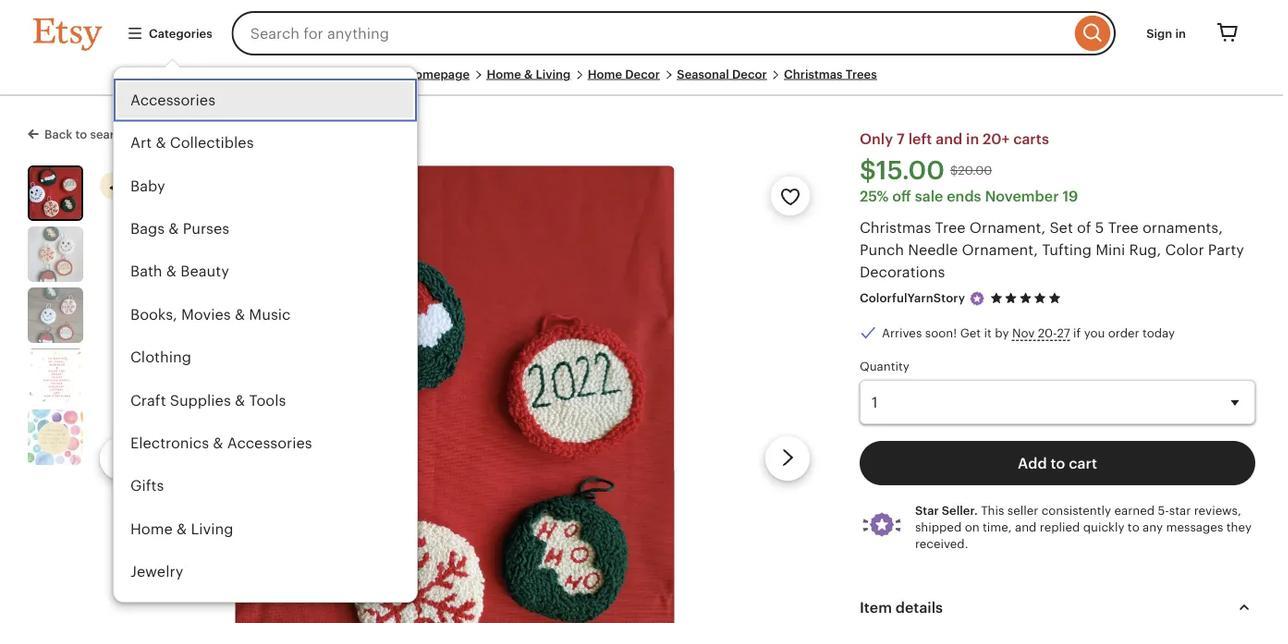 Task type: vqa. For each thing, say whether or not it's contained in the screenshot.
to related to Back
yes



Task type: locate. For each thing, give the bounding box(es) containing it.
colorfulyarnstory link
[[860, 291, 965, 305]]

0 horizontal spatial tree
[[935, 219, 966, 236]]

today
[[1143, 326, 1175, 340]]

1 horizontal spatial tree
[[1108, 219, 1139, 236]]

christmas for christmas tree ornament, set of 5 tree ornaments, punch needle  ornament, tufting  mini rug, color party decorations
[[860, 219, 931, 236]]

home right homepage link
[[487, 67, 521, 81]]

carts
[[1013, 130, 1049, 147]]

1 horizontal spatial party
[[1208, 241, 1244, 258]]

1 horizontal spatial christmas
[[860, 219, 931, 236]]

in right sign
[[1175, 26, 1186, 40]]

0 horizontal spatial in
[[966, 130, 979, 147]]

1 horizontal spatial decor
[[732, 67, 767, 81]]

0 horizontal spatial to
[[75, 128, 87, 141]]

0 horizontal spatial home
[[130, 521, 173, 537]]

bags & purses link
[[114, 207, 417, 250]]

1 horizontal spatial accessories
[[227, 435, 312, 451]]

to right back
[[75, 128, 87, 141]]

item details button
[[843, 585, 1272, 623]]

decor for seasonal decor
[[732, 67, 767, 81]]

0 horizontal spatial christmas tree ornament set of 5 tree ornaments punch image 1 image
[[30, 167, 81, 219]]

craft
[[130, 392, 166, 408]]

7
[[897, 130, 905, 147]]

2 tree from the left
[[1108, 219, 1139, 236]]

living for the bottom home & living link
[[191, 521, 233, 537]]

decor right seasonal
[[732, 67, 767, 81]]

living
[[536, 67, 571, 81], [191, 521, 233, 537]]

1 tree from the left
[[935, 219, 966, 236]]

art
[[130, 134, 152, 151]]

1 horizontal spatial home & living link
[[487, 67, 571, 81]]

in left 20+ in the right of the page
[[966, 130, 979, 147]]

supplies up electronics & accessories
[[170, 392, 231, 408]]

to for add
[[1051, 455, 1065, 472]]

sign in button
[[1133, 17, 1200, 50]]

& right paper
[[175, 606, 185, 623]]

to down earned
[[1128, 520, 1140, 534]]

0 horizontal spatial living
[[191, 521, 233, 537]]

collectibles
[[170, 134, 254, 151]]

1 horizontal spatial and
[[1015, 520, 1037, 534]]

menu containing accessories
[[113, 67, 418, 623]]

0 horizontal spatial christmas
[[784, 67, 843, 81]]

order
[[1108, 326, 1139, 340]]

2 horizontal spatial to
[[1128, 520, 1140, 534]]

and right left
[[936, 130, 962, 147]]

0 vertical spatial party
[[1208, 241, 1244, 258]]

living left home decor link
[[536, 67, 571, 81]]

seasonal decor
[[677, 67, 767, 81]]

0 vertical spatial living
[[536, 67, 571, 81]]

and down seller
[[1015, 520, 1037, 534]]

quickly
[[1083, 520, 1125, 534]]

party
[[1208, 241, 1244, 258], [189, 606, 225, 623]]

2 horizontal spatial home
[[588, 67, 622, 81]]

home down gifts
[[130, 521, 173, 537]]

tree up needle
[[935, 219, 966, 236]]

christmas up punch
[[860, 219, 931, 236]]

christmas tree ornament, set of 5 tree ornaments, punch needle  ornament, tufting  mini rug, color party decorations
[[860, 219, 1244, 280]]

to inside this seller consistently earned 5-star reviews, shipped on time, and replied quickly to any messages they received.
[[1128, 520, 1140, 534]]

electronics & accessories
[[130, 435, 312, 451]]

electronics
[[130, 435, 209, 451]]

0 horizontal spatial party
[[189, 606, 225, 623]]

ornament, up star_seller image
[[962, 241, 1038, 258]]

menu
[[113, 67, 418, 623]]

decor down search for anything text field
[[625, 67, 660, 81]]

seasonal decor link
[[677, 67, 767, 81]]

& inside "link"
[[175, 606, 185, 623]]

1 decor from the left
[[625, 67, 660, 81]]

1 vertical spatial home & living
[[130, 521, 233, 537]]

accessories
[[130, 92, 215, 108], [227, 435, 312, 451]]

home inside home & living link
[[130, 521, 173, 537]]

0 vertical spatial in
[[1175, 26, 1186, 40]]

20+
[[983, 130, 1010, 147]]

1 horizontal spatial home & living
[[487, 67, 571, 81]]

1 horizontal spatial to
[[1051, 455, 1065, 472]]

item details
[[860, 599, 943, 616]]

sale
[[915, 188, 943, 204]]

books,
[[130, 306, 177, 323]]

home & living up jewelry
[[130, 521, 233, 537]]

only 7 left and in 20+ carts
[[860, 130, 1049, 147]]

ornament, down november
[[970, 219, 1046, 236]]

20-
[[1038, 326, 1057, 340]]

star
[[915, 503, 939, 517]]

ends
[[947, 188, 981, 204]]

home & living link right homepage link
[[487, 67, 571, 81]]

0 vertical spatial christmas
[[784, 67, 843, 81]]

25% off sale ends november 19
[[860, 188, 1078, 204]]

to inside back to search results link
[[75, 128, 87, 141]]

banner
[[0, 0, 1283, 623]]

0 vertical spatial to
[[75, 128, 87, 141]]

1 vertical spatial living
[[191, 521, 233, 537]]

christmas tree ornament set of 5 tree ornaments punch image 4 image
[[28, 349, 83, 404]]

0 horizontal spatial accessories
[[130, 92, 215, 108]]

1 horizontal spatial home
[[487, 67, 521, 81]]

living inside menu
[[191, 521, 233, 537]]

purses
[[183, 220, 229, 237]]

tools
[[249, 392, 286, 408]]

etsy's pick button
[[100, 171, 194, 201]]

menu bar
[[33, 67, 1250, 96]]

$15.00 $20.00
[[860, 155, 992, 185]]

movies
[[181, 306, 231, 323]]

1 horizontal spatial in
[[1175, 26, 1186, 40]]

time,
[[983, 520, 1012, 534]]

0 horizontal spatial decor
[[625, 67, 660, 81]]

they
[[1227, 520, 1252, 534]]

1 vertical spatial in
[[966, 130, 979, 147]]

party right paper
[[189, 606, 225, 623]]

back to search results link
[[28, 124, 171, 143]]

christmas tree ornament set of 5 tree ornaments punch image 1 image
[[235, 166, 674, 623], [30, 167, 81, 219]]

christmas for christmas trees
[[784, 67, 843, 81]]

christmas inside christmas tree ornament, set of 5 tree ornaments, punch needle  ornament, tufting  mini rug, color party decorations
[[860, 219, 931, 236]]

homepage
[[406, 67, 470, 81]]

gifts link
[[114, 465, 417, 508]]

home & living
[[487, 67, 571, 81], [130, 521, 233, 537]]

1 horizontal spatial living
[[536, 67, 571, 81]]

to left "cart"
[[1051, 455, 1065, 472]]

supplies
[[170, 392, 231, 408], [229, 606, 290, 623]]

0 vertical spatial home & living link
[[487, 67, 571, 81]]

home & living link up paper & party supplies "link" on the left of page
[[114, 508, 417, 550]]

and
[[936, 130, 962, 147], [1015, 520, 1037, 534]]

& right bags at the top left
[[169, 220, 179, 237]]

christmas tree ornament set of 5 tree ornaments punch image 5 image
[[28, 410, 83, 465]]

1 vertical spatial supplies
[[229, 606, 290, 623]]

5-
[[1158, 503, 1169, 517]]

2 decor from the left
[[732, 67, 767, 81]]

1 vertical spatial and
[[1015, 520, 1037, 534]]

accessories up results
[[130, 92, 215, 108]]

colorfulyarnstory
[[860, 291, 965, 305]]

2 vertical spatial to
[[1128, 520, 1140, 534]]

decor for home decor
[[625, 67, 660, 81]]

$20.00
[[950, 163, 992, 177]]

living down gifts link
[[191, 521, 233, 537]]

home for the rightmost home & living link
[[487, 67, 521, 81]]

add
[[1018, 455, 1047, 472]]

tree right 5
[[1108, 219, 1139, 236]]

baby link
[[114, 164, 417, 207]]

accessories down craft supplies & tools link
[[227, 435, 312, 451]]

received.
[[915, 537, 968, 551]]

christmas left trees
[[784, 67, 843, 81]]

arrives soon! get it by nov 20-27 if you order today
[[882, 326, 1175, 340]]

home & living right homepage link
[[487, 67, 571, 81]]

$15.00
[[860, 155, 945, 185]]

if
[[1073, 326, 1081, 340]]

off
[[892, 188, 911, 204]]

christmas tree ornament set of 5 tree ornaments punch image 3 image
[[28, 288, 83, 343]]

on
[[965, 520, 980, 534]]

5
[[1095, 219, 1104, 236]]

ornament,
[[970, 219, 1046, 236], [962, 241, 1038, 258]]

sign
[[1146, 26, 1172, 40]]

home for the bottom home & living link
[[130, 521, 173, 537]]

0 vertical spatial home & living
[[487, 67, 571, 81]]

supplies down jewelry link
[[229, 606, 290, 623]]

star_seller image
[[969, 290, 985, 307]]

living inside menu bar
[[536, 67, 571, 81]]

home for home decor link
[[588, 67, 622, 81]]

1 vertical spatial to
[[1051, 455, 1065, 472]]

1 vertical spatial christmas
[[860, 219, 931, 236]]

Search for anything text field
[[232, 11, 1071, 55]]

by
[[995, 326, 1009, 340]]

1 vertical spatial party
[[189, 606, 225, 623]]

0 vertical spatial ornament,
[[970, 219, 1046, 236]]

to
[[75, 128, 87, 141], [1051, 455, 1065, 472], [1128, 520, 1140, 534]]

home
[[487, 67, 521, 81], [588, 67, 622, 81], [130, 521, 173, 537]]

0 horizontal spatial and
[[936, 130, 962, 147]]

home down search for anything text field
[[588, 67, 622, 81]]

accessories link
[[114, 79, 417, 122]]

etsy's
[[128, 178, 159, 192]]

star seller.
[[915, 503, 978, 517]]

& left music
[[235, 306, 245, 323]]

0 horizontal spatial home & living link
[[114, 508, 417, 550]]

shipped
[[915, 520, 962, 534]]

party right color
[[1208, 241, 1244, 258]]

1 vertical spatial accessories
[[227, 435, 312, 451]]

None search field
[[232, 11, 1116, 55]]

&
[[524, 67, 533, 81], [156, 134, 166, 151], [169, 220, 179, 237], [166, 263, 177, 280], [235, 306, 245, 323], [235, 392, 245, 408], [213, 435, 223, 451], [177, 521, 187, 537], [175, 606, 185, 623]]

to inside add to cart button
[[1051, 455, 1065, 472]]

& right bath
[[166, 263, 177, 280]]



Task type: describe. For each thing, give the bounding box(es) containing it.
banner containing accessories
[[0, 0, 1283, 623]]

home decor
[[588, 67, 660, 81]]

& up jewelry
[[177, 521, 187, 537]]

needle
[[908, 241, 958, 258]]

ornaments,
[[1143, 219, 1223, 236]]

star
[[1169, 503, 1191, 517]]

etsy's pick
[[128, 178, 186, 192]]

books, movies & music
[[130, 306, 291, 323]]

19
[[1063, 188, 1078, 204]]

1 vertical spatial ornament,
[[962, 241, 1038, 258]]

reviews,
[[1194, 503, 1241, 517]]

sign in
[[1146, 26, 1186, 40]]

clothing
[[130, 349, 191, 366]]

menu inside banner
[[113, 67, 418, 623]]

messages
[[1166, 520, 1223, 534]]

0 horizontal spatial home & living
[[130, 521, 233, 537]]

tufting
[[1042, 241, 1092, 258]]

& right art
[[156, 134, 166, 151]]

nov
[[1012, 326, 1035, 340]]

punch
[[860, 241, 904, 258]]

& right homepage link
[[524, 67, 533, 81]]

categories button
[[113, 17, 226, 50]]

27
[[1057, 326, 1070, 340]]

seasonal
[[677, 67, 729, 81]]

pick
[[163, 178, 186, 192]]

art & collectibles
[[130, 134, 254, 151]]

christmas trees link
[[784, 67, 877, 81]]

none search field inside banner
[[232, 11, 1116, 55]]

party inside christmas tree ornament, set of 5 tree ornaments, punch needle  ornament, tufting  mini rug, color party decorations
[[1208, 241, 1244, 258]]

0 vertical spatial accessories
[[130, 92, 215, 108]]

jewelry link
[[114, 550, 417, 593]]

and inside this seller consistently earned 5-star reviews, shipped on time, and replied quickly to any messages they received.
[[1015, 520, 1037, 534]]

beauty
[[180, 263, 229, 280]]

craft supplies & tools link
[[114, 379, 417, 422]]

clothing link
[[114, 336, 417, 379]]

you
[[1084, 326, 1105, 340]]

gifts
[[130, 478, 164, 494]]

november
[[985, 188, 1059, 204]]

add to cart button
[[860, 441, 1255, 485]]

paper
[[130, 606, 171, 623]]

trees
[[846, 67, 877, 81]]

living for the rightmost home & living link
[[536, 67, 571, 81]]

1 vertical spatial home & living link
[[114, 508, 417, 550]]

categories
[[149, 26, 212, 40]]

paper & party supplies
[[130, 606, 290, 623]]

0 vertical spatial and
[[936, 130, 962, 147]]

it
[[984, 326, 992, 340]]

to for back
[[75, 128, 87, 141]]

add to cart
[[1018, 455, 1097, 472]]

baby
[[130, 177, 165, 194]]

christmas tree ornament set of 5 tree ornaments punch image 2 image
[[28, 227, 83, 282]]

cart
[[1069, 455, 1097, 472]]

1 horizontal spatial christmas tree ornament set of 5 tree ornaments punch image 1 image
[[235, 166, 674, 623]]

craft supplies & tools
[[130, 392, 286, 408]]

& inside 'link'
[[169, 220, 179, 237]]

25%
[[860, 188, 889, 204]]

jewelry
[[130, 563, 183, 580]]

mini
[[1096, 241, 1125, 258]]

this seller consistently earned 5-star reviews, shipped on time, and replied quickly to any messages they received.
[[915, 503, 1252, 551]]

bath
[[130, 263, 162, 280]]

bath & beauty link
[[114, 250, 417, 293]]

left
[[908, 130, 932, 147]]

earned
[[1114, 503, 1155, 517]]

back
[[44, 128, 72, 141]]

art & collectibles link
[[114, 122, 417, 164]]

party inside "link"
[[189, 606, 225, 623]]

quantity
[[860, 359, 909, 373]]

arrives
[[882, 326, 922, 340]]

homepage link
[[406, 67, 470, 81]]

bags & purses
[[130, 220, 229, 237]]

christmas trees
[[784, 67, 877, 81]]

any
[[1143, 520, 1163, 534]]

seller.
[[942, 503, 978, 517]]

menu bar containing homepage
[[33, 67, 1250, 96]]

replied
[[1040, 520, 1080, 534]]

paper & party supplies link
[[114, 593, 417, 623]]

only
[[860, 130, 893, 147]]

of
[[1077, 219, 1091, 236]]

soon! get
[[925, 326, 981, 340]]

item
[[860, 599, 892, 616]]

0 vertical spatial supplies
[[170, 392, 231, 408]]

rug,
[[1129, 241, 1161, 258]]

& left tools
[[235, 392, 245, 408]]

back to search results
[[44, 128, 171, 141]]

& down the craft supplies & tools
[[213, 435, 223, 451]]

in inside sign in button
[[1175, 26, 1186, 40]]

electronics & accessories link
[[114, 422, 417, 465]]

seller
[[1007, 503, 1038, 517]]

supplies inside "link"
[[229, 606, 290, 623]]

set
[[1050, 219, 1073, 236]]



